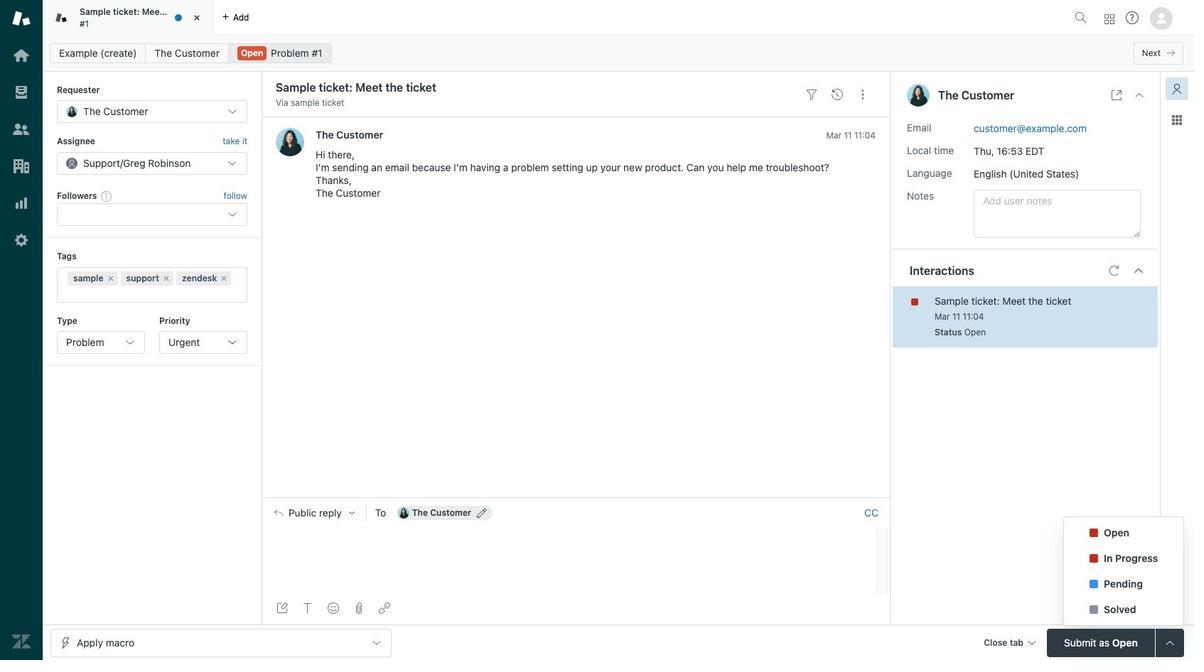 Task type: describe. For each thing, give the bounding box(es) containing it.
reporting image
[[12, 194, 31, 213]]

get started image
[[12, 46, 31, 65]]

ticket actions image
[[857, 89, 869, 100]]

1 vertical spatial close image
[[1134, 90, 1145, 101]]

events image
[[832, 89, 843, 100]]

views image
[[12, 83, 31, 102]]

get help image
[[1126, 11, 1139, 24]]

info on adding followers image
[[101, 190, 113, 202]]

zendesk products image
[[1105, 14, 1115, 24]]

organizations image
[[12, 157, 31, 176]]

view more details image
[[1111, 90, 1122, 101]]

add attachment image
[[353, 603, 365, 614]]

customers image
[[12, 120, 31, 139]]

customer@example.com image
[[398, 508, 409, 519]]

admin image
[[12, 231, 31, 249]]



Task type: locate. For each thing, give the bounding box(es) containing it.
1 horizontal spatial close image
[[1134, 90, 1145, 101]]

0 horizontal spatial remove image
[[106, 274, 115, 283]]

hide composer image
[[570, 492, 581, 503]]

zendesk image
[[12, 633, 31, 651]]

main element
[[0, 0, 43, 660]]

insert emojis image
[[328, 603, 339, 614]]

close image inside 'tabs' tab list
[[190, 11, 204, 25]]

close image
[[190, 11, 204, 25], [1134, 90, 1145, 101]]

Mar 11 11:04 text field
[[826, 130, 876, 141], [935, 311, 984, 322]]

0 vertical spatial close image
[[190, 11, 204, 25]]

tabs tab list
[[43, 0, 1069, 36]]

edit user image
[[477, 508, 487, 518]]

1 horizontal spatial remove image
[[162, 274, 171, 283]]

Subject field
[[273, 79, 796, 96]]

2 remove image from the left
[[162, 274, 171, 283]]

apps image
[[1171, 114, 1183, 126]]

filter image
[[806, 89, 817, 100]]

zendesk support image
[[12, 9, 31, 28]]

remove image
[[220, 274, 228, 283]]

secondary element
[[43, 39, 1194, 68]]

0 horizontal spatial mar 11 11:04 text field
[[826, 130, 876, 141]]

displays possible ticket submission types image
[[1164, 637, 1176, 649]]

format text image
[[302, 603, 313, 614]]

0 vertical spatial mar 11 11:04 text field
[[826, 130, 876, 141]]

customer context image
[[1171, 83, 1183, 95]]

add link (cmd k) image
[[379, 603, 390, 614]]

1 horizontal spatial mar 11 11:04 text field
[[935, 311, 984, 322]]

draft mode image
[[276, 603, 288, 614]]

Add user notes text field
[[974, 189, 1141, 238]]

tab
[[43, 0, 213, 36]]

remove image
[[106, 274, 115, 283], [162, 274, 171, 283]]

avatar image
[[276, 128, 304, 157]]

0 horizontal spatial close image
[[190, 11, 204, 25]]

1 vertical spatial mar 11 11:04 text field
[[935, 311, 984, 322]]

1 remove image from the left
[[106, 274, 115, 283]]

user image
[[907, 84, 930, 107]]



Task type: vqa. For each thing, say whether or not it's contained in the screenshot.
dialog
no



